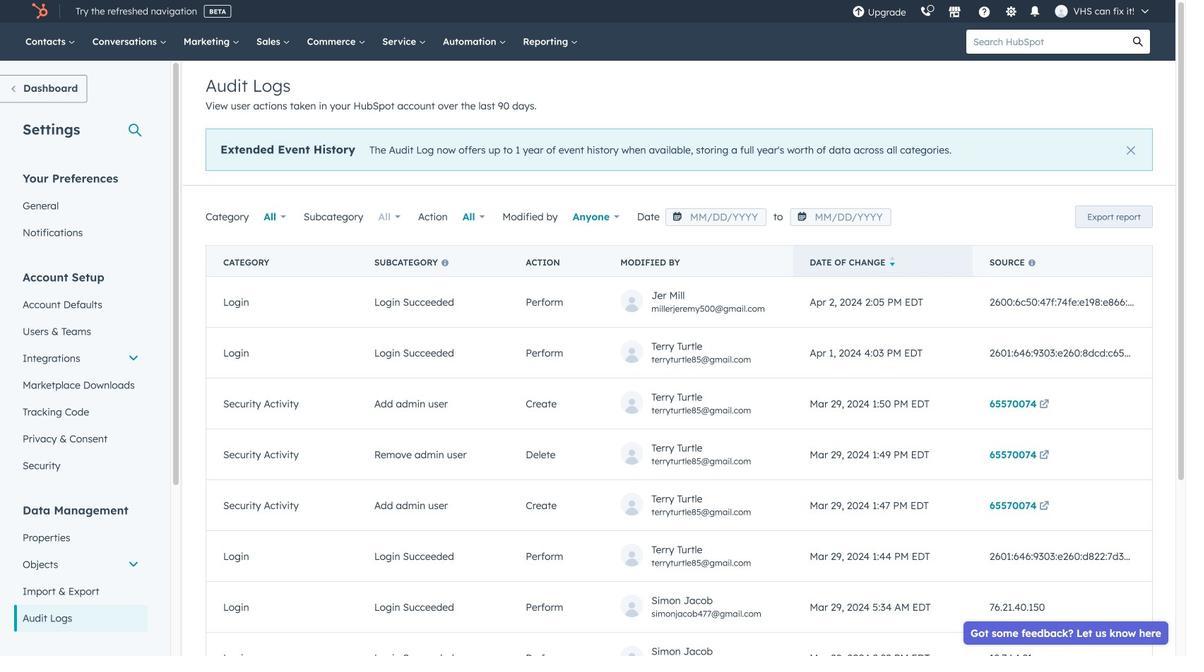 Task type: locate. For each thing, give the bounding box(es) containing it.
menu
[[845, 0, 1159, 23]]

alert
[[206, 129, 1153, 171]]

link opens in a new window image
[[1039, 400, 1049, 410], [1039, 451, 1049, 461]]

terry turtle image
[[1055, 5, 1068, 18]]

MM/DD/YYYY text field
[[790, 208, 891, 226]]

data management element
[[14, 503, 148, 632]]

link opens in a new window image
[[1039, 400, 1049, 410], [1039, 451, 1049, 461], [1039, 502, 1049, 512], [1039, 502, 1049, 512]]

marketplaces image
[[948, 6, 961, 19]]

close image
[[1127, 146, 1135, 155]]

descending sort. press to sort ascending. element
[[890, 256, 895, 268]]

1 vertical spatial link opens in a new window image
[[1039, 451, 1049, 461]]

0 vertical spatial link opens in a new window image
[[1039, 400, 1049, 410]]

Search HubSpot search field
[[966, 30, 1126, 54]]



Task type: vqa. For each thing, say whether or not it's contained in the screenshot.
Agency
no



Task type: describe. For each thing, give the bounding box(es) containing it.
1 link opens in a new window image from the top
[[1039, 400, 1049, 410]]

your preferences element
[[14, 171, 148, 246]]

account setup element
[[14, 270, 148, 479]]

descending sort. press to sort ascending. image
[[890, 256, 895, 266]]

MM/DD/YYYY text field
[[665, 208, 766, 226]]

2 link opens in a new window image from the top
[[1039, 451, 1049, 461]]

date range picker element
[[665, 208, 891, 226]]



